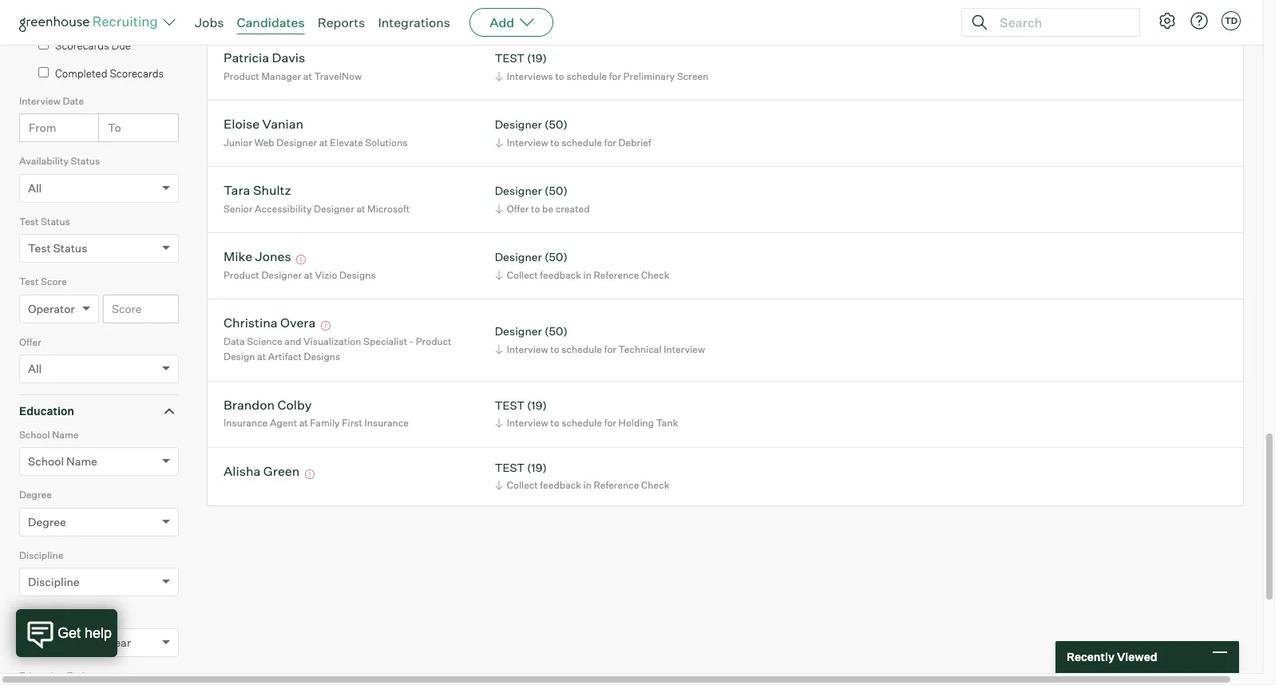 Task type: locate. For each thing, give the bounding box(es) containing it.
scorecards down due
[[110, 67, 164, 80]]

test (19) interviews to schedule for preliminary screen
[[495, 51, 709, 82]]

1 (50) from the top
[[545, 118, 568, 131]]

2 (50) from the top
[[545, 184, 568, 198]]

education up month
[[19, 610, 65, 622]]

schedule up test (19) collect feedback in reference check
[[562, 417, 602, 429]]

0 vertical spatial degree
[[19, 489, 52, 501]]

(50) inside "designer (50) offer to be created"
[[545, 184, 568, 198]]

tara
[[224, 182, 250, 198]]

interview inside test (19) interview to schedule for holding tank
[[507, 417, 548, 429]]

(50) for designer (50) collect feedback in reference check
[[545, 250, 568, 264]]

scorecards due
[[55, 39, 131, 52]]

school
[[19, 429, 50, 441], [28, 455, 64, 468]]

test status
[[19, 215, 70, 227], [28, 241, 87, 255]]

Scheduled checkbox
[[38, 11, 49, 21]]

2 vertical spatial test
[[19, 276, 39, 288]]

(50) inside designer (50) interview to schedule for debrief
[[545, 118, 568, 131]]

junior
[[224, 136, 252, 148]]

in for designer (50)
[[584, 269, 592, 281]]

1 (19) from the top
[[527, 51, 547, 65]]

test inside test (19) interviews to schedule for preliminary screen
[[495, 51, 525, 65]]

technical
[[619, 343, 662, 355]]

1 insurance from the left
[[224, 417, 268, 429]]

0 vertical spatial scorecards
[[55, 39, 109, 52]]

feedback
[[540, 4, 581, 16], [540, 269, 581, 281], [540, 480, 581, 492]]

visualization
[[304, 335, 361, 347]]

1 vertical spatial (19)
[[527, 398, 547, 412]]

check inside test (19) collect feedback in reference check
[[641, 480, 670, 492]]

alisha
[[224, 463, 261, 479]]

2 collect feedback in reference check link from the top
[[493, 478, 674, 493]]

2 feedback from the top
[[540, 269, 581, 281]]

0 vertical spatial designs
[[339, 269, 376, 281]]

1 vertical spatial product
[[224, 269, 259, 281]]

collect feedback in application review link
[[493, 2, 684, 17]]

preliminary
[[624, 70, 675, 82]]

availability status element
[[19, 154, 179, 214]]

designer inside designer (50) interview to schedule for debrief
[[495, 118, 542, 131]]

2 all from the top
[[28, 362, 42, 376]]

(19) up interview to schedule for holding tank link
[[527, 398, 547, 412]]

debrief
[[619, 136, 652, 148]]

0 vertical spatial education
[[19, 404, 74, 418]]

1 horizontal spatial offer
[[507, 203, 529, 215]]

scheduled
[[55, 11, 106, 23]]

all inside availability status 'element'
[[28, 181, 42, 195]]

feedback left application
[[540, 4, 581, 16]]

to
[[555, 70, 565, 82], [551, 136, 560, 148], [531, 203, 540, 215], [551, 343, 560, 355], [551, 417, 560, 429]]

jobs
[[195, 14, 224, 30]]

2 vertical spatial collect
[[507, 480, 538, 492]]

tara shultz link
[[224, 182, 291, 201]]

2 education from the top
[[19, 610, 65, 622]]

2 vertical spatial (19)
[[527, 461, 547, 474]]

-
[[410, 335, 414, 347]]

test status up score
[[28, 241, 87, 255]]

in left application
[[584, 4, 592, 16]]

2 vertical spatial in
[[584, 480, 592, 492]]

1 vertical spatial all
[[28, 362, 42, 376]]

status inside 'element'
[[71, 155, 100, 167]]

test for test status
[[19, 215, 39, 227]]

tara shultz senior accessibility designer at microsoft
[[224, 182, 410, 215]]

(50) inside designer (50) collect feedback in reference check
[[545, 250, 568, 264]]

3 education from the top
[[19, 670, 65, 682]]

reference for (19)
[[594, 480, 639, 492]]

feedback for test (19)
[[540, 480, 581, 492]]

1 in from the top
[[584, 4, 592, 16]]

in inside test (19) collect feedback in reference check
[[584, 480, 592, 492]]

2 check from the top
[[641, 480, 670, 492]]

0 horizontal spatial offer
[[19, 336, 41, 348]]

designer (50) interview to schedule for technical interview
[[495, 324, 705, 355]]

christina
[[224, 315, 278, 331]]

2 reference from the top
[[594, 480, 639, 492]]

check down the tank
[[641, 480, 670, 492]]

1 vertical spatial in
[[584, 269, 592, 281]]

schedule inside test (19) interview to schedule for holding tank
[[562, 417, 602, 429]]

1 vertical spatial offer
[[19, 336, 41, 348]]

colby
[[278, 397, 312, 413]]

to right the interviews
[[555, 70, 565, 82]]

schedule inside test (19) interviews to schedule for preliminary screen
[[567, 70, 607, 82]]

education down month
[[19, 670, 65, 682]]

0 vertical spatial feedback
[[540, 4, 581, 16]]

(50) up interview to schedule for debrief link
[[545, 118, 568, 131]]

design
[[224, 351, 255, 363]]

school name
[[19, 429, 79, 441], [28, 455, 97, 468]]

at left the elevate
[[319, 136, 328, 148]]

schedule left technical
[[562, 343, 602, 355]]

schedule
[[567, 70, 607, 82], [562, 136, 602, 148], [562, 343, 602, 355], [562, 417, 602, 429]]

status up score
[[53, 241, 87, 255]]

1 vertical spatial designs
[[304, 351, 340, 363]]

Completed Scorecards checkbox
[[38, 67, 49, 78]]

(19) for davis
[[527, 51, 547, 65]]

1 all from the top
[[28, 181, 42, 195]]

1 vertical spatial education
[[19, 610, 65, 622]]

0 vertical spatial all
[[28, 181, 42, 195]]

3 in from the top
[[584, 480, 592, 492]]

(50) inside designer (50) interview to schedule for technical interview
[[545, 324, 568, 338]]

in for test (19)
[[584, 480, 592, 492]]

at right manager at the top of the page
[[303, 70, 312, 82]]

eloise vanian junior web designer at elevate solutions
[[224, 116, 408, 148]]

holding
[[619, 417, 654, 429]]

(50) up interview to schedule for technical interview link
[[545, 324, 568, 338]]

2 (19) from the top
[[527, 398, 547, 412]]

test status down availability
[[19, 215, 70, 227]]

education for education
[[19, 404, 74, 418]]

0 vertical spatial in
[[584, 4, 592, 16]]

1 test from the top
[[495, 51, 525, 65]]

at right agent
[[299, 417, 308, 429]]

feedback down interview to schedule for holding tank link
[[540, 480, 581, 492]]

reference inside designer (50) collect feedback in reference check
[[594, 269, 639, 281]]

0 vertical spatial collect
[[507, 4, 538, 16]]

data science and visualization specialist - product design at artifact designs
[[224, 335, 452, 363]]

Scorecards Due checkbox
[[38, 39, 49, 49]]

schedule left debrief on the top of page
[[562, 136, 602, 148]]

product down mike
[[224, 269, 259, 281]]

3 feedback from the top
[[540, 480, 581, 492]]

designer (50) interview to schedule for debrief
[[495, 118, 652, 148]]

collect feedback in reference check link for (50)
[[493, 267, 674, 283]]

patricia davis link
[[224, 50, 305, 68]]

1 vertical spatial collect feedback in reference check link
[[493, 478, 674, 493]]

for inside test (19) interviews to schedule for preliminary screen
[[609, 70, 622, 82]]

family
[[310, 417, 340, 429]]

month
[[28, 636, 62, 649]]

in inside designer (50) collect feedback in reference check
[[584, 269, 592, 281]]

(19)
[[527, 51, 547, 65], [527, 398, 547, 412], [527, 461, 547, 474]]

all down availability
[[28, 181, 42, 195]]

education up school name "element"
[[19, 404, 74, 418]]

degree up discipline "element"
[[28, 515, 66, 529]]

1 collect feedback in reference check link from the top
[[493, 267, 674, 283]]

(19) down interview to schedule for holding tank link
[[527, 461, 547, 474]]

sales rep at marketwise
[[224, 4, 335, 16]]

0 vertical spatial test
[[19, 215, 39, 227]]

1 vertical spatial feedback
[[540, 269, 581, 281]]

at inside the brandon colby insurance agent at family first insurance
[[299, 417, 308, 429]]

1 vertical spatial collect
[[507, 269, 538, 281]]

at inside data science and visualization specialist - product design at artifact designs
[[257, 351, 266, 363]]

recently viewed
[[1067, 650, 1158, 664]]

1 vertical spatial test
[[28, 241, 51, 255]]

1 horizontal spatial insurance
[[365, 417, 409, 429]]

(50) up be
[[545, 184, 568, 198]]

offer down operator
[[19, 336, 41, 348]]

christina overa has been in technical interview for more than 14 days image
[[319, 321, 333, 331]]

designs right the vizio at top
[[339, 269, 376, 281]]

greenhouse recruiting image
[[19, 13, 163, 32]]

to
[[108, 121, 121, 134]]

2 vertical spatial status
[[53, 241, 87, 255]]

manager
[[262, 70, 301, 82]]

jobs link
[[195, 14, 224, 30]]

collect feedback in reference check link down interview to schedule for holding tank link
[[493, 478, 674, 493]]

to for tara shultz
[[531, 203, 540, 215]]

status
[[71, 155, 100, 167], [41, 215, 70, 227], [53, 241, 87, 255]]

2 insurance from the left
[[365, 417, 409, 429]]

0 vertical spatial test
[[495, 51, 525, 65]]

travelnow
[[314, 70, 362, 82]]

collect inside collect feedback in application review link
[[507, 4, 538, 16]]

completed
[[55, 67, 107, 80]]

test for colby
[[495, 398, 525, 412]]

(50) down be
[[545, 250, 568, 264]]

offer left be
[[507, 203, 529, 215]]

1 vertical spatial test
[[495, 398, 525, 412]]

to inside designer (50) interview to schedule for technical interview
[[551, 343, 560, 355]]

0 vertical spatial (19)
[[527, 51, 547, 65]]

1 feedback from the top
[[540, 4, 581, 16]]

3 collect from the top
[[507, 480, 538, 492]]

product right -
[[416, 335, 452, 347]]

1 vertical spatial check
[[641, 480, 670, 492]]

schedule right the interviews
[[567, 70, 607, 82]]

at left the microsoft
[[357, 203, 365, 215]]

2 vertical spatial product
[[416, 335, 452, 347]]

to inside test (19) interview to schedule for holding tank
[[551, 417, 560, 429]]

0 vertical spatial school name
[[19, 429, 79, 441]]

interviews to schedule for preliminary screen link
[[493, 69, 713, 84]]

and
[[285, 335, 301, 347]]

1 reference from the top
[[594, 269, 639, 281]]

reference inside test (19) collect feedback in reference check
[[594, 480, 639, 492]]

science
[[247, 335, 283, 347]]

name down offer 'element'
[[52, 429, 79, 441]]

mike jones link
[[224, 249, 291, 267]]

interview
[[19, 95, 61, 107], [507, 136, 548, 148], [507, 343, 548, 355], [664, 343, 705, 355], [507, 417, 548, 429]]

1 collect from the top
[[507, 4, 538, 16]]

mike
[[224, 249, 252, 265]]

3 (19) from the top
[[527, 461, 547, 474]]

0 vertical spatial check
[[641, 269, 670, 281]]

offer
[[507, 203, 529, 215], [19, 336, 41, 348]]

due
[[111, 39, 131, 52]]

for inside test (19) interview to schedule for holding tank
[[604, 417, 617, 429]]

1 education from the top
[[19, 404, 74, 418]]

test
[[19, 215, 39, 227], [28, 241, 51, 255], [19, 276, 39, 288]]

2 in from the top
[[584, 269, 592, 281]]

1 vertical spatial reference
[[594, 480, 639, 492]]

interview inside designer (50) interview to schedule for debrief
[[507, 136, 548, 148]]

2 test from the top
[[495, 398, 525, 412]]

(19) inside test (19) interview to schedule for holding tank
[[527, 398, 547, 412]]

collect inside designer (50) collect feedback in reference check
[[507, 269, 538, 281]]

check up technical
[[641, 269, 670, 281]]

first
[[342, 417, 363, 429]]

at down science
[[257, 351, 266, 363]]

1 vertical spatial status
[[41, 215, 70, 227]]

interview date
[[19, 95, 84, 107]]

2 collect from the top
[[507, 269, 538, 281]]

(19) inside test (19) interviews to schedule for preliminary screen
[[527, 51, 547, 65]]

designer inside tara shultz senior accessibility designer at microsoft
[[314, 203, 354, 215]]

education
[[19, 404, 74, 418], [19, 610, 65, 622], [19, 670, 65, 682]]

2 vertical spatial feedback
[[540, 480, 581, 492]]

school name element
[[19, 427, 179, 487]]

to up test (19) interview to schedule for holding tank
[[551, 343, 560, 355]]

interview to schedule for holding tank link
[[493, 416, 682, 431]]

year
[[108, 636, 131, 649]]

(19) up the interviews
[[527, 51, 547, 65]]

to left be
[[531, 203, 540, 215]]

brandon colby insurance agent at family first insurance
[[224, 397, 409, 429]]

degree element
[[19, 487, 179, 548]]

collect feedback in reference check link up designer (50) interview to schedule for technical interview
[[493, 267, 674, 283]]

designer (50) offer to be created
[[495, 184, 590, 215]]

Score number field
[[103, 294, 179, 323]]

feedback down created
[[540, 269, 581, 281]]

availability status
[[19, 155, 100, 167]]

2 vertical spatial education
[[19, 670, 65, 682]]

scorecards down greenhouse recruiting image
[[55, 39, 109, 52]]

0 vertical spatial offer
[[507, 203, 529, 215]]

reference down "holding"
[[594, 480, 639, 492]]

product down patricia at the top left of the page
[[224, 70, 259, 82]]

test inside test (19) interview to schedule for holding tank
[[495, 398, 525, 412]]

insurance down brandon on the left bottom of page
[[224, 417, 268, 429]]

feedback for designer (50)
[[540, 269, 581, 281]]

interview to schedule for technical interview link
[[493, 342, 709, 357]]

all down operator
[[28, 362, 42, 376]]

date
[[63, 95, 84, 107]]

for inside designer (50) interview to schedule for debrief
[[604, 136, 617, 148]]

at
[[270, 4, 279, 16], [303, 70, 312, 82], [319, 136, 328, 148], [357, 203, 365, 215], [304, 269, 313, 281], [257, 351, 266, 363], [299, 417, 308, 429]]

to up "designer (50) offer to be created"
[[551, 136, 560, 148]]

in up designer (50) interview to schedule for technical interview
[[584, 269, 592, 281]]

(50) for designer (50) interview to schedule for technical interview
[[545, 324, 568, 338]]

collect inside test (19) collect feedback in reference check
[[507, 480, 538, 492]]

1 check from the top
[[641, 269, 670, 281]]

to up test (19) collect feedback in reference check
[[551, 417, 560, 429]]

0 horizontal spatial scorecards
[[55, 39, 109, 52]]

designs down visualization
[[304, 351, 340, 363]]

test for davis
[[495, 51, 525, 65]]

to inside designer (50) interview to schedule for debrief
[[551, 136, 560, 148]]

schedule inside designer (50) interview to schedule for debrief
[[562, 136, 602, 148]]

0 vertical spatial status
[[71, 155, 100, 167]]

name
[[52, 429, 79, 441], [66, 455, 97, 468]]

0 vertical spatial reference
[[594, 269, 639, 281]]

insurance right first
[[365, 417, 409, 429]]

end
[[67, 670, 85, 682]]

discipline
[[19, 549, 63, 561], [28, 575, 80, 589]]

degree down school name "element"
[[19, 489, 52, 501]]

eloise vanian link
[[224, 116, 304, 135]]

4 (50) from the top
[[545, 324, 568, 338]]

vizio
[[315, 269, 337, 281]]

to inside test (19) interviews to schedule for preliminary screen
[[555, 70, 565, 82]]

0 horizontal spatial insurance
[[224, 417, 268, 429]]

education for education end
[[19, 670, 65, 682]]

0 vertical spatial collect feedback in reference check link
[[493, 267, 674, 283]]

for left technical
[[604, 343, 617, 355]]

1 vertical spatial school name
[[28, 455, 97, 468]]

for for colby
[[604, 417, 617, 429]]

Search text field
[[996, 11, 1125, 34]]

for left "holding"
[[604, 417, 617, 429]]

test status element
[[19, 214, 179, 274]]

status right availability
[[71, 155, 100, 167]]

designer (50) collect feedback in reference check
[[495, 250, 670, 281]]

for left debrief on the top of page
[[604, 136, 617, 148]]

2 vertical spatial test
[[495, 461, 525, 474]]

configure image
[[1158, 11, 1177, 30]]

check for (50)
[[641, 269, 670, 281]]

to inside "designer (50) offer to be created"
[[531, 203, 540, 215]]

feedback inside test (19) collect feedback in reference check
[[540, 480, 581, 492]]

status down availability status 'element'
[[41, 215, 70, 227]]

in down interview to schedule for holding tank link
[[584, 480, 592, 492]]

check inside designer (50) collect feedback in reference check
[[641, 269, 670, 281]]

reference up designer (50) interview to schedule for technical interview
[[594, 269, 639, 281]]

0 vertical spatial product
[[224, 70, 259, 82]]

td button
[[1222, 11, 1241, 30]]

discipline element
[[19, 548, 179, 608]]

(19) inside test (19) collect feedback in reference check
[[527, 461, 547, 474]]

3 test from the top
[[495, 461, 525, 474]]

solutions
[[365, 136, 408, 148]]

sales
[[224, 4, 248, 16]]

green
[[263, 463, 300, 479]]

for left preliminary at the top
[[609, 70, 622, 82]]

feedback inside designer (50) collect feedback in reference check
[[540, 269, 581, 281]]

offer to be created link
[[493, 201, 594, 216]]

name up degree element
[[66, 455, 97, 468]]

all inside offer 'element'
[[28, 362, 42, 376]]

3 (50) from the top
[[545, 250, 568, 264]]

designer
[[495, 118, 542, 131], [277, 136, 317, 148], [495, 184, 542, 198], [314, 203, 354, 215], [495, 250, 542, 264], [262, 269, 302, 281], [495, 324, 542, 338]]

1 vertical spatial scorecards
[[110, 67, 164, 80]]



Task type: describe. For each thing, give the bounding box(es) containing it.
tank
[[656, 417, 678, 429]]

designer inside designer (50) interview to schedule for technical interview
[[495, 324, 542, 338]]

at inside eloise vanian junior web designer at elevate solutions
[[319, 136, 328, 148]]

elevate
[[330, 136, 363, 148]]

patricia davis product manager at travelnow
[[224, 50, 362, 82]]

start
[[67, 610, 89, 622]]

status for test status
[[41, 215, 70, 227]]

data
[[224, 335, 245, 347]]

eloise
[[224, 116, 260, 132]]

availability
[[19, 155, 69, 167]]

completed scorecards
[[55, 67, 164, 80]]

shultz
[[253, 182, 291, 198]]

interview for designer (50) interview to schedule for debrief
[[507, 136, 548, 148]]

status for all
[[71, 155, 100, 167]]

brandon colby link
[[224, 397, 312, 415]]

1 vertical spatial discipline
[[28, 575, 80, 589]]

collect for designer
[[507, 269, 538, 281]]

operator
[[28, 302, 75, 315]]

reports link
[[318, 14, 365, 30]]

at inside tara shultz senior accessibility designer at microsoft
[[357, 203, 365, 215]]

schedule for davis
[[567, 70, 607, 82]]

marketwise
[[281, 4, 335, 16]]

education start
[[19, 610, 89, 622]]

0 vertical spatial test status
[[19, 215, 70, 227]]

interviews
[[507, 70, 553, 82]]

candidates link
[[237, 14, 305, 30]]

all for offer
[[28, 362, 42, 376]]

artifact
[[268, 351, 302, 363]]

product inside patricia davis product manager at travelnow
[[224, 70, 259, 82]]

integrations
[[378, 14, 451, 30]]

davis
[[272, 50, 305, 66]]

be
[[542, 203, 554, 215]]

candidates
[[237, 14, 305, 30]]

collect feedback in reference check link for (19)
[[493, 478, 674, 493]]

christina overa
[[224, 315, 316, 331]]

offer inside "designer (50) offer to be created"
[[507, 203, 529, 215]]

test inside test (19) collect feedback in reference check
[[495, 461, 525, 474]]

from
[[29, 121, 56, 134]]

created
[[556, 203, 590, 215]]

mike jones
[[224, 249, 291, 265]]

1 vertical spatial school
[[28, 455, 64, 468]]

review
[[647, 4, 680, 16]]

0 vertical spatial discipline
[[19, 549, 63, 561]]

web
[[254, 136, 275, 148]]

brandon
[[224, 397, 275, 413]]

integrations link
[[378, 14, 451, 30]]

schedule inside designer (50) interview to schedule for technical interview
[[562, 343, 602, 355]]

designs inside data science and visualization specialist - product design at artifact designs
[[304, 351, 340, 363]]

designer inside "designer (50) offer to be created"
[[495, 184, 542, 198]]

for for vanian
[[604, 136, 617, 148]]

(50) for designer (50) interview to schedule for debrief
[[545, 118, 568, 131]]

alisha green has been in reference check for more than 10 days image
[[303, 470, 317, 479]]

score
[[41, 276, 67, 288]]

patricia
[[224, 50, 269, 66]]

christina overa link
[[224, 315, 316, 333]]

for for davis
[[609, 70, 622, 82]]

vanian
[[262, 116, 304, 132]]

education end
[[19, 670, 85, 682]]

1 vertical spatial degree
[[28, 515, 66, 529]]

test for operator
[[19, 276, 39, 288]]

offer inside 'element'
[[19, 336, 41, 348]]

education for education start
[[19, 610, 65, 622]]

test (19) interview to schedule for holding tank
[[495, 398, 678, 429]]

at inside patricia davis product manager at travelnow
[[303, 70, 312, 82]]

interview for test (19) interview to schedule for holding tank
[[507, 417, 548, 429]]

overa
[[280, 315, 316, 331]]

designer inside eloise vanian junior web designer at elevate solutions
[[277, 136, 317, 148]]

to for eloise vanian
[[551, 136, 560, 148]]

test (19) collect feedback in reference check
[[495, 461, 670, 492]]

accessibility
[[255, 203, 312, 215]]

(19) for colby
[[527, 398, 547, 412]]

all for availability status
[[28, 181, 42, 195]]

alisha green
[[224, 463, 300, 479]]

mike jones has been in reference check for more than 10 days image
[[294, 255, 308, 265]]

1 vertical spatial name
[[66, 455, 97, 468]]

schedule for vanian
[[562, 136, 602, 148]]

add
[[490, 14, 515, 30]]

schedule for colby
[[562, 417, 602, 429]]

td button
[[1219, 8, 1244, 34]]

test score
[[19, 276, 67, 288]]

0 vertical spatial school
[[19, 429, 50, 441]]

interview to schedule for debrief link
[[493, 135, 656, 150]]

specialist
[[363, 335, 407, 347]]

reference for (50)
[[594, 269, 639, 281]]

to for brandon colby
[[551, 417, 560, 429]]

screen
[[677, 70, 709, 82]]

microsoft
[[367, 203, 410, 215]]

collect for test
[[507, 480, 538, 492]]

1 horizontal spatial scorecards
[[110, 67, 164, 80]]

alisha green link
[[224, 463, 300, 482]]

application
[[594, 4, 645, 16]]

senior
[[224, 203, 253, 215]]

1 vertical spatial test status
[[28, 241, 87, 255]]

to for patricia davis
[[555, 70, 565, 82]]

at down mike jones has been in reference check for more than 10 days icon
[[304, 269, 313, 281]]

agent
[[270, 417, 297, 429]]

designer inside designer (50) collect feedback in reference check
[[495, 250, 542, 264]]

(50) for designer (50) offer to be created
[[545, 184, 568, 198]]

at right rep
[[270, 4, 279, 16]]

offer element
[[19, 334, 179, 395]]

jones
[[255, 249, 291, 265]]

reports
[[318, 14, 365, 30]]

rep
[[250, 4, 268, 16]]

viewed
[[1117, 650, 1158, 664]]

product inside data science and visualization specialist - product design at artifact designs
[[416, 335, 452, 347]]

for inside designer (50) interview to schedule for technical interview
[[604, 343, 617, 355]]

0 vertical spatial name
[[52, 429, 79, 441]]

interview for designer (50) interview to schedule for technical interview
[[507, 343, 548, 355]]

check for (19)
[[641, 480, 670, 492]]

td
[[1225, 15, 1238, 26]]



Task type: vqa. For each thing, say whether or not it's contained in the screenshot.
Interview related to Designer (50) Interview to schedule for Debrief
yes



